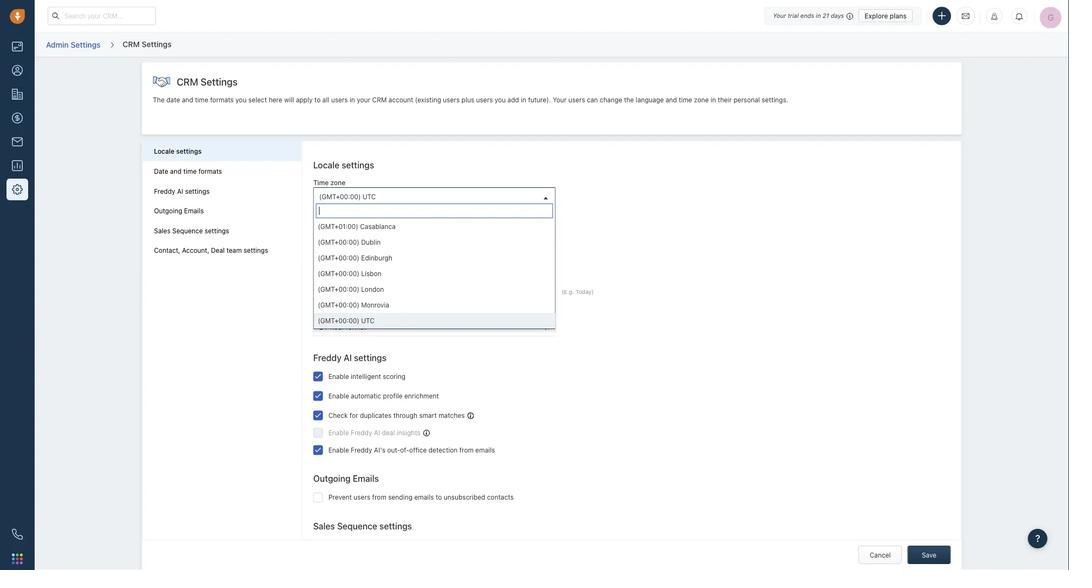 Task type: locate. For each thing, give the bounding box(es) containing it.
ai
[[177, 187, 183, 195], [344, 352, 352, 363], [374, 429, 380, 436]]

1 vertical spatial freddy ai settings
[[313, 352, 387, 363]]

(gmt+00:00) monrovia option
[[314, 297, 555, 313]]

enable
[[329, 373, 349, 380], [329, 392, 349, 400], [329, 429, 349, 436], [329, 446, 349, 454]]

1 vertical spatial (gmt+00:00) utc
[[318, 317, 374, 324]]

time up lisbon
[[352, 256, 369, 266]]

outgoing emails
[[154, 207, 204, 215], [313, 474, 379, 484]]

0 horizontal spatial to
[[315, 96, 321, 104]]

0 horizontal spatial you
[[236, 96, 247, 104]]

users right prevent
[[354, 494, 371, 501]]

enable for enable automatic profile enrichment
[[329, 392, 349, 400]]

emails down ai's
[[353, 474, 379, 484]]

sending
[[388, 494, 413, 501]]

locale
[[154, 148, 174, 155], [313, 160, 340, 170]]

date
[[154, 167, 168, 175], [313, 256, 332, 266], [313, 275, 328, 283]]

sales sequence settings up "account,"
[[154, 227, 229, 234]]

zone
[[694, 96, 709, 104], [331, 179, 346, 186]]

add
[[508, 96, 519, 104]]

crm
[[123, 39, 140, 48], [177, 76, 198, 88], [372, 96, 387, 104]]

0 horizontal spatial emails
[[414, 494, 434, 501]]

0 vertical spatial to
[[315, 96, 321, 104]]

from right detection
[[460, 446, 474, 454]]

settings up the date and time formats link
[[176, 148, 202, 155]]

prevent
[[329, 494, 352, 501]]

you left select
[[236, 96, 247, 104]]

outgoing inside "link"
[[154, 207, 182, 215]]

cancel button
[[859, 546, 902, 564]]

time
[[313, 179, 329, 186], [313, 309, 329, 317]]

formats left select
[[210, 96, 234, 104]]

format up the relative date
[[330, 275, 351, 283]]

(gmt+00:00) inside option
[[318, 285, 359, 293]]

0 horizontal spatial outgoing
[[154, 207, 182, 215]]

utc up casablanca
[[363, 193, 376, 200]]

1 time from the top
[[313, 179, 329, 186]]

all
[[323, 96, 329, 104]]

0 vertical spatial freddy ai settings
[[154, 187, 210, 195]]

0 vertical spatial time
[[313, 179, 329, 186]]

0 vertical spatial outgoing emails
[[154, 207, 204, 215]]

time up 24-
[[313, 309, 329, 317]]

zone up the language on the left of page
[[331, 179, 346, 186]]

21
[[823, 12, 829, 19]]

1 you from the left
[[236, 96, 247, 104]]

1 horizontal spatial from
[[460, 446, 474, 454]]

1 vertical spatial emails
[[353, 474, 379, 484]]

formats up lisbon
[[372, 256, 403, 266]]

0 vertical spatial format
[[330, 275, 351, 283]]

explore plans
[[865, 12, 907, 19]]

emails
[[184, 207, 204, 215], [353, 474, 379, 484]]

1 vertical spatial sales
[[313, 521, 335, 531]]

outgoing emails up prevent
[[313, 474, 379, 484]]

0 vertical spatial emails
[[476, 446, 495, 454]]

0 horizontal spatial locale settings
[[154, 148, 202, 155]]

emails right detection
[[476, 446, 495, 454]]

crm up date
[[177, 76, 198, 88]]

time up the language on the left of page
[[313, 179, 329, 186]]

enable intelligent scoring
[[329, 373, 406, 380]]

your left trial on the top of page
[[773, 12, 786, 19]]

and right language on the top of the page
[[666, 96, 677, 104]]

(gmt+00:00) utc
[[319, 193, 376, 200], [318, 317, 374, 324]]

1 vertical spatial sales sequence settings
[[313, 521, 412, 531]]

1 vertical spatial your
[[553, 96, 567, 104]]

1 vertical spatial from
[[372, 494, 387, 501]]

list box
[[314, 219, 555, 329]]

to left unsubscribed
[[436, 494, 442, 501]]

check for duplicates through smart matches
[[329, 412, 465, 419]]

1 horizontal spatial you
[[495, 96, 506, 104]]

time right date
[[195, 96, 208, 104]]

to
[[315, 96, 321, 104], [436, 494, 442, 501]]

1 horizontal spatial your
[[773, 12, 786, 19]]

1 vertical spatial time
[[313, 309, 329, 317]]

1 horizontal spatial ai
[[344, 352, 352, 363]]

(gmt+00:00) down (gmt+00:00) dublin
[[318, 254, 359, 262]]

sequence
[[172, 227, 203, 234], [337, 521, 377, 531]]

intelligent
[[351, 373, 381, 380]]

here
[[269, 96, 282, 104]]

0 horizontal spatial ai
[[177, 187, 183, 195]]

2 horizontal spatial ai
[[374, 429, 380, 436]]

0 vertical spatial ai
[[177, 187, 183, 195]]

(gmt+00:00)
[[319, 193, 361, 200], [318, 238, 359, 246], [318, 254, 359, 262], [318, 270, 359, 277], [318, 285, 359, 293], [318, 301, 359, 309], [318, 317, 359, 324]]

(gmt+00:00) up relative
[[318, 270, 359, 277]]

(gmt+00:00) down english
[[318, 238, 359, 246]]

1 horizontal spatial emails
[[476, 446, 495, 454]]

1 horizontal spatial settings
[[142, 39, 172, 48]]

(gmt+00:00) down date format
[[318, 285, 359, 293]]

you
[[236, 96, 247, 104], [495, 96, 506, 104]]

(gmt+00:00) utc option
[[314, 313, 555, 329]]

0 horizontal spatial settings
[[71, 40, 101, 49]]

1 vertical spatial sequence
[[337, 521, 377, 531]]

0 horizontal spatial locale
[[154, 148, 174, 155]]

0 vertical spatial (gmt+00:00) utc
[[319, 193, 376, 200]]

unsubscribed
[[444, 494, 485, 501]]

freddy ai settings up intelligent
[[313, 352, 387, 363]]

ai down the date and time formats link
[[177, 187, 183, 195]]

formats down the "locale settings" link
[[199, 167, 222, 175]]

1 vertical spatial outgoing
[[313, 474, 351, 484]]

admin settings
[[46, 40, 101, 49]]

0 horizontal spatial sales
[[154, 227, 171, 234]]

settings
[[176, 148, 202, 155], [342, 160, 374, 170], [185, 187, 210, 195], [205, 227, 229, 234], [244, 247, 268, 254], [354, 352, 387, 363], [380, 521, 412, 531]]

edinburgh
[[361, 254, 392, 262]]

(gmt+00:00) utc down time zone
[[319, 193, 376, 200]]

date and time formats up (gmt+00:00) lisbon
[[313, 256, 403, 266]]

you left add
[[495, 96, 506, 104]]

2 vertical spatial crm
[[372, 96, 387, 104]]

users
[[331, 96, 348, 104], [443, 96, 460, 104], [476, 96, 493, 104], [569, 96, 585, 104], [354, 494, 371, 501]]

(gmt+00:00) for (gmt+00:00) monrovia option
[[318, 301, 359, 309]]

emails inside "link"
[[184, 207, 204, 215]]

0 vertical spatial sales sequence settings
[[154, 227, 229, 234]]

0 vertical spatial utc
[[363, 193, 376, 200]]

4 enable from the top
[[329, 446, 349, 454]]

(gmt+00:00) lisbon
[[318, 270, 381, 277]]

1 horizontal spatial sequence
[[337, 521, 377, 531]]

time zone
[[313, 179, 346, 186]]

enable automatic profile enrichment
[[329, 392, 439, 400]]

1 horizontal spatial emails
[[353, 474, 379, 484]]

1 enable from the top
[[329, 373, 349, 380]]

1 vertical spatial date
[[313, 256, 332, 266]]

locale settings up the date and time formats link
[[154, 148, 202, 155]]

1 horizontal spatial freddy ai settings
[[313, 352, 387, 363]]

0 vertical spatial sequence
[[172, 227, 203, 234]]

time format
[[313, 309, 351, 317]]

explore plans link
[[859, 9, 913, 22]]

zone left their
[[694, 96, 709, 104]]

of-
[[400, 446, 409, 454]]

users left can
[[569, 96, 585, 104]]

1 horizontal spatial date and time formats
[[313, 256, 403, 266]]

deal
[[211, 247, 225, 254]]

and down the "locale settings" link
[[170, 167, 182, 175]]

your
[[773, 12, 786, 19], [553, 96, 567, 104]]

1 horizontal spatial locale settings
[[313, 160, 374, 170]]

crm settings down search your crm... text field on the left top of the page
[[123, 39, 172, 48]]

2 enable from the top
[[329, 392, 349, 400]]

0 horizontal spatial zone
[[331, 179, 346, 186]]

english
[[319, 227, 341, 234]]

what's new image
[[991, 13, 999, 20]]

dublin
[[361, 238, 381, 246]]

sequence up "account,"
[[172, 227, 203, 234]]

0 horizontal spatial sales sequence settings
[[154, 227, 229, 234]]

0 vertical spatial date
[[154, 167, 168, 175]]

sales sequence settings down prevent
[[313, 521, 412, 531]]

from left sending
[[372, 494, 387, 501]]

for
[[350, 412, 358, 419]]

2 time from the top
[[313, 309, 329, 317]]

language
[[313, 213, 344, 221]]

24-hour format
[[319, 323, 366, 331]]

1 vertical spatial format
[[331, 309, 351, 317]]

cancel
[[870, 551, 891, 559]]

0 vertical spatial from
[[460, 446, 474, 454]]

freddy
[[154, 187, 175, 195], [313, 352, 342, 363], [351, 429, 372, 436], [351, 446, 372, 454]]

crm right "your"
[[372, 96, 387, 104]]

through
[[394, 412, 418, 419]]

in left "your"
[[350, 96, 355, 104]]

your right future). at the top
[[553, 96, 567, 104]]

1 vertical spatial outgoing emails
[[313, 474, 379, 484]]

1 vertical spatial to
[[436, 494, 442, 501]]

date and time formats link
[[154, 167, 291, 176]]

0 vertical spatial zone
[[694, 96, 709, 104]]

(gmt+00:00) up time format
[[318, 301, 359, 309]]

from
[[460, 446, 474, 454], [372, 494, 387, 501]]

0 horizontal spatial outgoing emails
[[154, 207, 204, 215]]

(gmt+00:00) inside 'option'
[[318, 254, 359, 262]]

locale up time zone
[[313, 160, 340, 170]]

personal
[[734, 96, 760, 104]]

plans
[[890, 12, 907, 19]]

1 horizontal spatial outgoing emails
[[313, 474, 379, 484]]

in left their
[[711, 96, 716, 104]]

locale settings up time zone
[[313, 160, 374, 170]]

0 horizontal spatial emails
[[184, 207, 204, 215]]

1 vertical spatial utc
[[361, 317, 374, 324]]

2 vertical spatial format
[[346, 323, 366, 331]]

utc down 'monrovia'
[[361, 317, 374, 324]]

ai's
[[374, 446, 386, 454]]

2 horizontal spatial crm
[[372, 96, 387, 104]]

freddy ai settings down the date and time formats link
[[154, 187, 210, 195]]

sales up contact,
[[154, 227, 171, 234]]

date and time formats
[[154, 167, 222, 175], [313, 256, 403, 266]]

time for time zone
[[313, 179, 329, 186]]

freshworks switcher image
[[12, 554, 23, 564]]

ai left deal
[[374, 429, 380, 436]]

outgoing up prevent
[[313, 474, 351, 484]]

crm down search your crm... text field on the left top of the page
[[123, 39, 140, 48]]

crm settings
[[123, 39, 172, 48], [177, 76, 238, 88]]

outgoing emails inside "link"
[[154, 207, 204, 215]]

1 vertical spatial locale
[[313, 160, 340, 170]]

1 vertical spatial ai
[[344, 352, 352, 363]]

in
[[816, 12, 821, 19], [350, 96, 355, 104], [521, 96, 527, 104], [711, 96, 716, 104]]

crm settings up date
[[177, 76, 238, 88]]

0 vertical spatial crm
[[123, 39, 140, 48]]

0 horizontal spatial crm settings
[[123, 39, 172, 48]]

(gmt+00:00) london option
[[314, 282, 555, 297]]

locale settings
[[154, 148, 202, 155], [313, 160, 374, 170]]

3 enable from the top
[[329, 429, 349, 436]]

outgoing emails up contact,
[[154, 207, 204, 215]]

days
[[831, 12, 844, 19]]

date and time formats down the "locale settings" link
[[154, 167, 222, 175]]

1 horizontal spatial crm settings
[[177, 76, 238, 88]]

format right hour
[[346, 323, 366, 331]]

emails right sending
[[414, 494, 434, 501]]

emails down "freddy ai settings" link
[[184, 207, 204, 215]]

automatic
[[351, 392, 381, 400]]

(gmt+00:00) utc down (gmt+00:00) monrovia
[[318, 317, 374, 324]]

format up 24-hour format
[[331, 309, 351, 317]]

matches
[[439, 412, 465, 419]]

locale down the
[[154, 148, 174, 155]]

1 vertical spatial crm
[[177, 76, 198, 88]]

enable for enable freddy ai deal insights
[[329, 429, 349, 436]]

0 vertical spatial your
[[773, 12, 786, 19]]

users left plus
[[443, 96, 460, 104]]

0 vertical spatial emails
[[184, 207, 204, 215]]

freddy ai settings
[[154, 187, 210, 195], [313, 352, 387, 363]]

(gmt+00:00) dublin option
[[314, 234, 555, 250]]

0 horizontal spatial date and time formats
[[154, 167, 222, 175]]

(gmt+01:00) casablanca option
[[314, 219, 555, 234]]

settings down the date and time formats link
[[185, 187, 210, 195]]

ai up intelligent
[[344, 352, 352, 363]]

english link
[[314, 222, 555, 239]]

0 horizontal spatial sequence
[[172, 227, 203, 234]]

and up (gmt+00:00) lisbon
[[334, 256, 349, 266]]

sales down prevent
[[313, 521, 335, 531]]

to left the all
[[315, 96, 321, 104]]

1 vertical spatial date and time formats
[[313, 256, 403, 266]]

(gmt+00:00) for (gmt+00:00) utc option
[[318, 317, 359, 324]]

1 vertical spatial crm settings
[[177, 76, 238, 88]]

None text field
[[316, 204, 553, 218]]

(gmt+00:00) down (gmt+00:00) monrovia
[[318, 317, 359, 324]]

1 vertical spatial locale settings
[[313, 160, 374, 170]]

sequence down prevent
[[337, 521, 377, 531]]

0 vertical spatial outgoing
[[154, 207, 182, 215]]

outgoing up contact,
[[154, 207, 182, 215]]

(gmt+00:00) utc inside option
[[318, 317, 374, 324]]



Task type: vqa. For each thing, say whether or not it's contained in the screenshot.
the right sales sequence settings
yes



Task type: describe. For each thing, give the bounding box(es) containing it.
send email image
[[962, 12, 970, 20]]

(gmt+00:00) for '(gmt+00:00) london' option
[[318, 285, 359, 293]]

prevent users from sending emails to unsubscribed contacts
[[329, 494, 514, 501]]

date inside the date and time formats link
[[154, 167, 168, 175]]

1 horizontal spatial zone
[[694, 96, 709, 104]]

users right the all
[[331, 96, 348, 104]]

phone image
[[12, 529, 23, 540]]

the
[[624, 96, 634, 104]]

freddy ai finds duplicates by misspellings and extra spaces image
[[468, 413, 474, 419]]

sales sequence settings link
[[154, 227, 291, 235]]

0 horizontal spatial crm
[[123, 39, 140, 48]]

time down the "locale settings" link
[[183, 167, 197, 175]]

2 vertical spatial ai
[[374, 429, 380, 436]]

account,
[[182, 247, 209, 254]]

scoring
[[383, 373, 406, 380]]

locale settings link
[[154, 147, 291, 156]]

team
[[227, 247, 242, 254]]

1 vertical spatial zone
[[331, 179, 346, 186]]

(gmt+00:00) london
[[318, 285, 384, 293]]

out-
[[387, 446, 400, 454]]

detection
[[429, 446, 458, 454]]

0 vertical spatial crm settings
[[123, 39, 172, 48]]

relative date
[[319, 289, 367, 297]]

1 vertical spatial formats
[[199, 167, 222, 175]]

format for time format
[[331, 309, 351, 317]]

save
[[922, 551, 937, 559]]

outgoing emails link
[[154, 207, 291, 215]]

(gmt+00:00) for (gmt+00:00) edinburgh 'option'
[[318, 254, 359, 262]]

(gmt+00:00) for (gmt+00:00) lisbon option
[[318, 270, 359, 277]]

1 vertical spatial emails
[[414, 494, 434, 501]]

duplicates
[[360, 412, 392, 419]]

enrichment
[[404, 392, 439, 400]]

0 vertical spatial formats
[[210, 96, 234, 104]]

deal
[[382, 429, 395, 436]]

(gmt+00:00) down time zone
[[319, 193, 361, 200]]

date
[[351, 289, 367, 297]]

phone element
[[6, 524, 28, 545]]

2 horizontal spatial settings
[[201, 76, 238, 88]]

1 horizontal spatial locale
[[313, 160, 340, 170]]

0 vertical spatial sales
[[154, 227, 171, 234]]

admin settings link
[[45, 36, 101, 53]]

freddy ai settings link
[[154, 187, 291, 195]]

insights
[[397, 429, 421, 436]]

monrovia
[[361, 301, 389, 309]]

2 vertical spatial date
[[313, 275, 328, 283]]

your
[[357, 96, 371, 104]]

settings up deal
[[205, 227, 229, 234]]

0 horizontal spatial from
[[372, 494, 387, 501]]

settings down sending
[[380, 521, 412, 531]]

utc inside option
[[361, 317, 374, 324]]

trial
[[788, 12, 799, 19]]

explore
[[865, 12, 888, 19]]

contact,
[[154, 247, 180, 254]]

(gmt+01:00) casablanca
[[318, 223, 395, 230]]

0 vertical spatial locale settings
[[154, 148, 202, 155]]

(gmt+00:00) for (gmt+00:00) dublin option
[[318, 238, 359, 246]]

enable freddy ai deal insights
[[329, 429, 421, 436]]

( e.g. today )
[[562, 289, 594, 295]]

settings right the team at the top left of the page
[[244, 247, 268, 254]]

lisbon
[[361, 270, 381, 277]]

contact, account, deal team settings link
[[154, 246, 291, 255]]

check
[[329, 412, 348, 419]]

time for time format
[[313, 309, 329, 317]]

1 horizontal spatial sales
[[313, 521, 335, 531]]

and right date
[[182, 96, 193, 104]]

0 horizontal spatial freddy ai settings
[[154, 187, 210, 195]]

2 you from the left
[[495, 96, 506, 104]]

format for date format
[[330, 275, 351, 283]]

ends
[[801, 12, 815, 19]]

enable freddy ai's out-of-office detection from emails
[[329, 446, 495, 454]]

(gmt+00:00) edinburgh option
[[314, 250, 555, 266]]

(gmt+00:00) dublin
[[318, 238, 381, 246]]

contacts
[[487, 494, 514, 501]]

relative date link
[[314, 284, 555, 301]]

london
[[361, 285, 384, 293]]

(gmt+00:00) monrovia
[[318, 301, 389, 309]]

change
[[600, 96, 623, 104]]

1 horizontal spatial to
[[436, 494, 442, 501]]

date format
[[313, 275, 351, 283]]

enable for enable intelligent scoring
[[329, 373, 349, 380]]

casablanca
[[360, 223, 395, 230]]

profile
[[383, 392, 403, 400]]

list box containing (gmt+01:00) casablanca
[[314, 219, 555, 329]]

(existing
[[415, 96, 441, 104]]

contact, account, deal team settings
[[154, 247, 268, 254]]

(gmt+00:00) lisbon option
[[314, 266, 555, 282]]

language
[[636, 96, 664, 104]]

0 horizontal spatial your
[[553, 96, 567, 104]]

smart
[[419, 412, 437, 419]]

in right add
[[521, 96, 527, 104]]

settings inside admin settings link
[[71, 40, 101, 49]]

date
[[166, 96, 180, 104]]

plus
[[462, 96, 474, 104]]

(
[[562, 289, 564, 295]]

their
[[718, 96, 732, 104]]

0 vertical spatial date and time formats
[[154, 167, 222, 175]]

settings.
[[762, 96, 789, 104]]

freddy ai's insights come from deals you've closed before: the number of calls made for those deals, emails sent and received, meetings scheduled, and the average age of those successful deals image
[[423, 430, 430, 436]]

(gmt+00:00) utc link
[[314, 188, 555, 205]]

enable for enable freddy ai's out-of-office detection from emails
[[329, 446, 349, 454]]

future).
[[528, 96, 551, 104]]

1 horizontal spatial outgoing
[[313, 474, 351, 484]]

settings up the "enable intelligent scoring"
[[354, 352, 387, 363]]

in left the 21
[[816, 12, 821, 19]]

Search your CRM... text field
[[48, 7, 156, 25]]

office
[[409, 446, 427, 454]]

today
[[576, 289, 592, 295]]

account
[[389, 96, 413, 104]]

time right language on the top of the page
[[679, 96, 692, 104]]

will
[[284, 96, 294, 104]]

24-hour format link
[[314, 318, 555, 336]]

2 vertical spatial formats
[[372, 256, 403, 266]]

the
[[153, 96, 165, 104]]

save button
[[908, 546, 951, 564]]

can
[[587, 96, 598, 104]]

relative
[[319, 289, 349, 297]]

(gmt+01:00)
[[318, 223, 358, 230]]

24-
[[319, 323, 330, 331]]

users right plus
[[476, 96, 493, 104]]

admin
[[46, 40, 69, 49]]

settings up time zone
[[342, 160, 374, 170]]

(gmt+00:00) edinburgh
[[318, 254, 392, 262]]

e.g.
[[564, 289, 574, 295]]

1 horizontal spatial sales sequence settings
[[313, 521, 412, 531]]

1 horizontal spatial crm
[[177, 76, 198, 88]]

0 vertical spatial locale
[[154, 148, 174, 155]]

)
[[592, 289, 594, 295]]

select
[[248, 96, 267, 104]]



